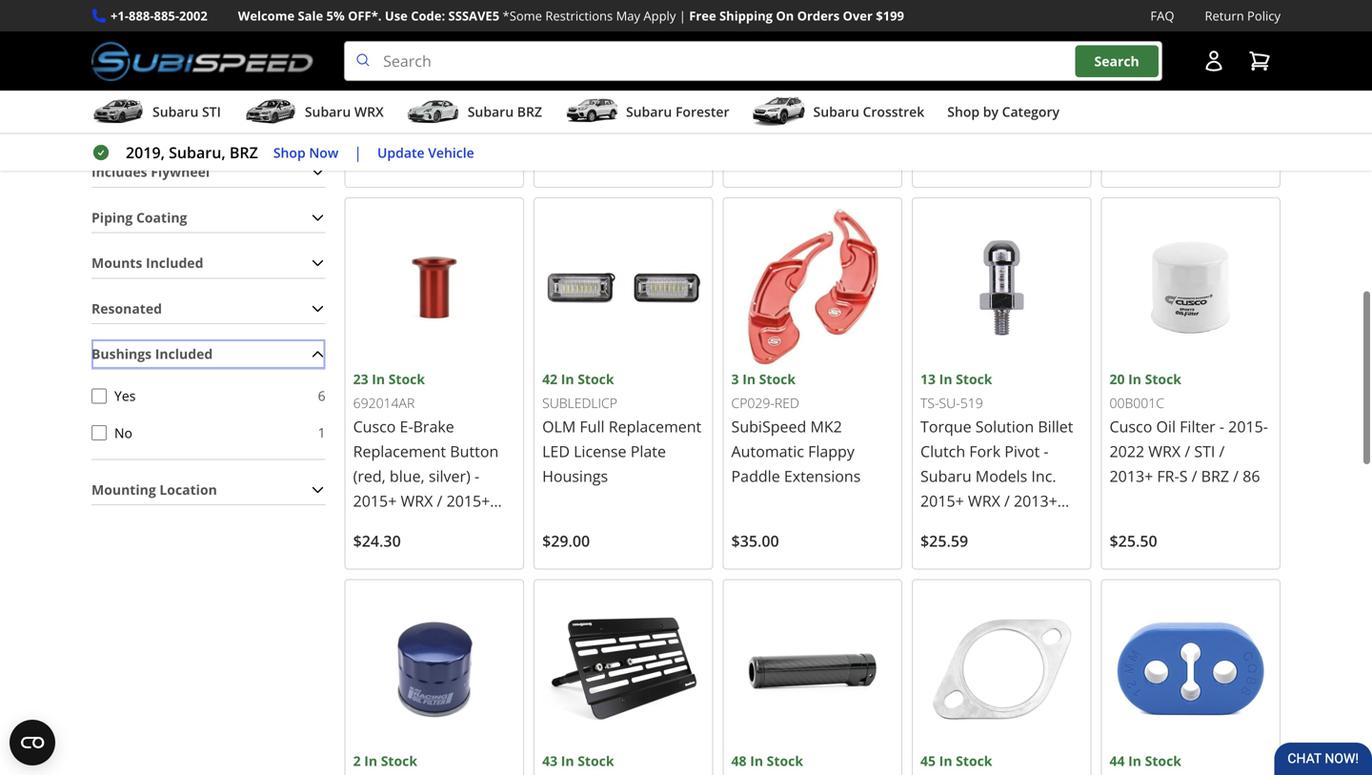 Task type: describe. For each thing, give the bounding box(es) containing it.
subaru wrx button
[[244, 95, 384, 133]]

return
[[1206, 7, 1245, 24]]

wrx inside 23 in stock 692014ar cusco e-brake replacement button (red, blue, silver) - 2015+ wrx / 2015+ sti-red
[[401, 491, 433, 511]]

sti-
[[353, 515, 379, 536]]

fork
[[970, 441, 1001, 461]]

wrx inside 20 in stock 00b001c cusco oil filter - 2015- 2022 wrx / sti / 2013+ fr-s / brz / 86
[[1149, 441, 1181, 461]]

6
[[318, 386, 326, 405]]

No button
[[92, 425, 107, 440]]

faq link
[[1151, 6, 1175, 26]]

full
[[580, 416, 605, 437]]

paddle
[[732, 466, 781, 486]]

stock for 20 in stock 00b001c cusco oil filter - 2015- 2022 wrx / sti / 2013+ fr-s / brz / 86
[[1146, 370, 1182, 388]]

5%
[[327, 7, 345, 24]]

86 inside openflash tuning tablet oft 2.0 version 2 - 2013-2016 scion frs / 2013-2022 subaru brz / toyota 86
[[353, 158, 371, 179]]

00b001c
[[1110, 394, 1165, 412]]

brz inside 20 in stock 00b001c cusco oil filter - 2015- 2022 wrx / sti / 2013+ fr-s / brz / 86
[[1202, 466, 1230, 486]]

olm
[[543, 416, 576, 437]]

olm signature series ebrake handle (black carbon w/ black) - 2015-2021 subaru wrx / sti / 2013-2021 scion fr-s / subaru brz / toyota 86 / 2014-2018 forester / 2013-2017 crosstrek image
[[732, 588, 894, 750]]

button image
[[1203, 50, 1226, 73]]

pivot
[[1005, 441, 1040, 461]]

20
[[1110, 370, 1126, 388]]

toyota
[[450, 133, 498, 154]]

$29.00
[[543, 531, 590, 551]]

plate
[[631, 441, 666, 461]]

45
[[921, 752, 936, 770]]

- inside grimmspeed turbo to downpipe gasket - 2015-2021 subaru wrx
[[861, 59, 866, 80]]

shop for shop by category
[[948, 103, 980, 121]]

models
[[976, 466, 1028, 486]]

tuning
[[431, 34, 479, 55]]

sti inside dropdown button
[[202, 103, 221, 121]]

blue,
[[390, 466, 425, 486]]

clip c 86 sidemarker
[[1110, 34, 1258, 55]]

2002
[[179, 7, 208, 24]]

piping
[[92, 208, 133, 226]]

may
[[616, 7, 641, 24]]

- inside 20 in stock 00b001c cusco oil filter - 2015- 2022 wrx / sti / 2013+ fr-s / brz / 86
[[1220, 416, 1225, 437]]

44 in stock
[[1110, 752, 1182, 770]]

now
[[309, 143, 339, 161]]

2013+ inside "13 in stock ts-su-519 torque solution billet clutch fork pivot - subaru models inc. 2015+ wrx / 2013+ brz"
[[1014, 491, 1058, 511]]

extensions
[[785, 466, 861, 486]]

clip c 86 sidemarker link
[[1102, 0, 1281, 188]]

/ inside 23 in stock 692014ar cusco e-brake replacement button (red, blue, silver) - 2015+ wrx / 2015+ sti-red
[[437, 491, 443, 511]]

2019, subaru, brz
[[126, 142, 258, 163]]

orders
[[798, 7, 840, 24]]

free
[[690, 7, 717, 24]]

subaru sti
[[153, 103, 221, 121]]

692014ar
[[353, 394, 415, 412]]

$499.00
[[353, 149, 410, 169]]

subaru for subaru flange bolt
[[543, 34, 594, 55]]

cobb urethane exhaust hangers - 2015+ wrx / 2015+ sti / 2013+ fr-s / brz image
[[1110, 588, 1273, 750]]

solution
[[976, 416, 1035, 437]]

piping coating
[[92, 208, 187, 226]]

clip
[[1110, 34, 1137, 55]]

by
[[984, 103, 999, 121]]

grimmspeed turbo to downpipe gasket - 2015-2021 subaru wrx link
[[723, 0, 903, 188]]

subispeed mk2 automatic flappy paddle extensions image
[[732, 206, 894, 368]]

2019,
[[126, 142, 165, 163]]

brz inside tomei type-s duracon shift knob - 2004+ wrx / sti / 2013+ fr-s / brz / 86
[[931, 109, 959, 129]]

in for 45 in stock
[[940, 752, 953, 770]]

grimmspeed turbo to downpipe gasket - 2015-2021 subaru wrx
[[732, 34, 889, 129]]

in for 43 in stock
[[561, 752, 575, 770]]

sti inside 20 in stock 00b001c cusco oil filter - 2015- 2022 wrx / sti / 2013+ fr-s / brz / 86
[[1195, 441, 1216, 461]]

subaru forester
[[626, 103, 730, 121]]

in for 3 in stock cp029-red subispeed mk2 automatic flappy paddle extensions
[[743, 370, 756, 388]]

42 in stock subledlicp olm full replacement led license plate housings
[[543, 370, 702, 486]]

faq
[[1151, 7, 1175, 24]]

(red,
[[353, 466, 386, 486]]

button
[[450, 441, 499, 461]]

vehicle
[[428, 143, 475, 161]]

subaru inside openflash tuning tablet oft 2.0 version 2 - 2013-2016 scion frs / 2013-2022 subaru brz / toyota 86
[[353, 133, 404, 154]]

knob
[[957, 59, 994, 80]]

0 vertical spatial s
[[1008, 34, 1016, 55]]

stock for 42 in stock subledlicp olm full replacement led license plate housings
[[578, 370, 615, 388]]

23 in stock 692014ar cusco e-brake replacement button (red, blue, silver) - 2015+ wrx / 2015+ sti-red
[[353, 370, 499, 536]]

subaru for subaru sti
[[153, 103, 199, 121]]

mounts included button
[[92, 248, 326, 278]]

44
[[1110, 752, 1126, 770]]

48
[[732, 752, 747, 770]]

$25.59
[[921, 531, 969, 551]]

subaru wrx
[[305, 103, 384, 121]]

stock for 2 in stock
[[381, 752, 418, 770]]

tomei type-s duracon shift knob - 2004+ wrx / sti / 2013+ fr-s / brz / 86 link
[[912, 0, 1092, 188]]

stock for 3 in stock cp029-red subispeed mk2 automatic flappy paddle extensions
[[760, 370, 796, 388]]

2015- inside 20 in stock 00b001c cusco oil filter - 2015- 2022 wrx / sti / 2013+ fr-s / brz / 86
[[1229, 416, 1269, 437]]

tomei
[[921, 34, 965, 55]]

+1-
[[111, 7, 129, 24]]

turbo
[[828, 34, 871, 55]]

a subaru sti thumbnail image image
[[92, 97, 145, 126]]

a subaru forester thumbnail image image
[[565, 97, 619, 126]]

subispeed logo image
[[92, 41, 314, 81]]

c
[[1141, 34, 1151, 55]]

2013+ inside 20 in stock 00b001c cusco oil filter - 2015- 2022 wrx / sti / 2013+ fr-s / brz / 86
[[1110, 466, 1154, 486]]

downpipe
[[732, 59, 804, 80]]

2 inside openflash tuning tablet oft 2.0 version 2 - 2013-2016 scion frs / 2013-2022 subaru brz / toyota 86
[[353, 84, 362, 104]]

wrx inside grimmspeed turbo to downpipe gasket - 2015-2021 subaru wrx
[[732, 109, 764, 129]]

oft
[[401, 59, 430, 80]]

43
[[543, 752, 558, 770]]

2.0
[[433, 59, 455, 80]]

housings
[[543, 466, 608, 486]]

86 inside 20 in stock 00b001c cusco oil filter - 2015- 2022 wrx / sti / 2013+ fr-s / brz / 86
[[1243, 466, 1261, 486]]

cusco oil filter - 2015-2022 wrx / sti / 2013+ fr-s / brz / 86 image
[[1110, 206, 1273, 368]]

0 vertical spatial |
[[680, 7, 686, 24]]

subaru inside grimmspeed turbo to downpipe gasket - 2015-2021 subaru wrx
[[810, 84, 862, 104]]

blitz oil filter - 2015-2022 wrx / 2013+ fr-s / brz / 86 image
[[353, 588, 516, 750]]

1 vertical spatial s
[[1071, 84, 1080, 104]]

stock for 43 in stock
[[578, 752, 615, 770]]

grimmspeed aftermarket oe style axle back gasket - universal image
[[921, 588, 1084, 750]]

no
[[114, 424, 132, 442]]

2015- inside grimmspeed turbo to downpipe gasket - 2015-2021 subaru wrx
[[732, 84, 772, 104]]

version
[[459, 59, 512, 80]]

subispeed
[[732, 416, 807, 437]]

olm full replacement led license plate housings image
[[543, 206, 705, 368]]

openflash
[[353, 34, 427, 55]]

included for bushings included
[[155, 345, 213, 363]]

fr- inside 20 in stock 00b001c cusco oil filter - 2015- 2022 wrx / sti / 2013+ fr-s / brz / 86
[[1158, 466, 1180, 486]]

tomei type-s duracon shift knob - 2004+ wrx / sti / 2013+ fr-s / brz / 86
[[921, 34, 1081, 129]]

86 inside tomei type-s duracon shift knob - 2004+ wrx / sti / 2013+ fr-s / brz / 86
[[972, 109, 990, 129]]

1
[[318, 423, 326, 442]]



Task type: locate. For each thing, give the bounding box(es) containing it.
cusco
[[353, 416, 396, 437], [1110, 416, 1153, 437]]

1 vertical spatial 2013-
[[393, 109, 432, 129]]

Yes button
[[92, 388, 107, 404]]

in for 13 in stock ts-su-519 torque solution billet clutch fork pivot - subaru models inc. 2015+ wrx / 2013+ brz
[[940, 370, 953, 388]]

|
[[680, 7, 686, 24], [354, 142, 362, 163]]

| right now at the top left
[[354, 142, 362, 163]]

stock for 44 in stock
[[1146, 752, 1182, 770]]

stock for 13 in stock ts-su-519 torque solution billet clutch fork pivot - subaru models inc. 2015+ wrx / 2013+ brz
[[956, 370, 993, 388]]

s up "2004+"
[[1008, 34, 1016, 55]]

stock
[[389, 370, 425, 388], [760, 370, 796, 388], [578, 370, 615, 388], [956, 370, 993, 388], [1146, 370, 1182, 388], [381, 752, 418, 770], [767, 752, 804, 770], [578, 752, 615, 770], [956, 752, 993, 770], [1146, 752, 1182, 770]]

brz right scion
[[517, 103, 542, 121]]

brz down a subaru brz thumbnail image
[[408, 133, 436, 154]]

wrx inside dropdown button
[[355, 103, 384, 121]]

includes
[[92, 163, 147, 181]]

included for mounts included
[[146, 254, 204, 272]]

sti inside tomei type-s duracon shift knob - 2004+ wrx / sti / 2013+ fr-s / brz / 86
[[967, 84, 988, 104]]

in inside 42 in stock subledlicp olm full replacement led license plate housings
[[561, 370, 575, 388]]

888-
[[129, 7, 154, 24]]

mk2
[[811, 416, 843, 437]]

torque
[[921, 416, 972, 437]]

brz inside "13 in stock ts-su-519 torque solution billet clutch fork pivot - subaru models inc. 2015+ wrx / 2013+ brz"
[[921, 515, 949, 536]]

in for 2 in stock
[[364, 752, 378, 770]]

2 horizontal spatial sti
[[1195, 441, 1216, 461]]

includes flywheel
[[92, 163, 210, 181]]

2015+ for subaru
[[921, 491, 965, 511]]

wrx inside tomei type-s duracon shift knob - 2004+ wrx / sti / 2013+ fr-s / brz / 86
[[921, 84, 953, 104]]

subaru for subaru forester
[[626, 103, 672, 121]]

23
[[353, 370, 369, 388]]

stock inside "13 in stock ts-su-519 torque solution billet clutch fork pivot - subaru models inc. 2015+ wrx / 2013+ brz"
[[956, 370, 993, 388]]

1 horizontal spatial |
[[680, 7, 686, 24]]

shop for shop now
[[273, 143, 306, 161]]

mounting location button
[[92, 475, 326, 504]]

subaru brz button
[[407, 95, 542, 133]]

0 horizontal spatial s
[[1008, 34, 1016, 55]]

2 in stock
[[353, 752, 418, 770]]

1 horizontal spatial sti
[[967, 84, 988, 104]]

subaru brz
[[468, 103, 542, 121]]

shop by category
[[948, 103, 1060, 121]]

search
[[1095, 52, 1140, 70]]

in inside 20 in stock 00b001c cusco oil filter - 2015- 2022 wrx / sti / 2013+ fr-s / brz / 86
[[1129, 370, 1142, 388]]

1 cusco from the left
[[353, 416, 396, 437]]

stock for 45 in stock
[[956, 752, 993, 770]]

2015+ down the silver)
[[447, 491, 490, 511]]

search input field
[[344, 41, 1163, 81]]

license
[[574, 441, 627, 461]]

replacement inside 42 in stock subledlicp olm full replacement led license plate housings
[[609, 416, 702, 437]]

subaru for subaru crosstrek
[[814, 103, 860, 121]]

cusco inside 20 in stock 00b001c cusco oil filter - 2015- 2022 wrx / sti / 2013+ fr-s / brz / 86
[[1110, 416, 1153, 437]]

2 horizontal spatial 2015+
[[921, 491, 965, 511]]

grimmspeed
[[732, 34, 824, 55]]

restrictions
[[546, 7, 613, 24]]

wrx down models
[[969, 491, 1001, 511]]

$35.00
[[732, 531, 780, 551]]

crosstrek
[[863, 103, 925, 121]]

2013- down tablet
[[375, 84, 415, 104]]

welcome
[[238, 7, 295, 24]]

2015+ for 2015+
[[447, 491, 490, 511]]

2022 inside 20 in stock 00b001c cusco oil filter - 2015- 2022 wrx / sti / 2013+ fr-s / brz / 86
[[1110, 441, 1145, 461]]

1 horizontal spatial shop
[[948, 103, 980, 121]]

shift
[[921, 59, 953, 80]]

stock inside 3 in stock cp029-red subispeed mk2 automatic flappy paddle extensions
[[760, 370, 796, 388]]

2 2015+ from the left
[[447, 491, 490, 511]]

0 horizontal spatial shop
[[273, 143, 306, 161]]

42
[[543, 370, 558, 388]]

/ inside "13 in stock ts-su-519 torque solution billet clutch fork pivot - subaru models inc. 2015+ wrx / 2013+ brz"
[[1005, 491, 1010, 511]]

open widget image
[[10, 720, 55, 766]]

stock inside 20 in stock 00b001c cusco oil filter - 2015- 2022 wrx / sti / 2013+ fr-s / brz / 86
[[1146, 370, 1182, 388]]

fr-
[[1049, 84, 1071, 104], [1158, 466, 1180, 486]]

2015+ down (red, at the bottom left of page
[[353, 491, 397, 511]]

1 vertical spatial 2
[[353, 752, 361, 770]]

1 2 from the top
[[353, 84, 362, 104]]

sti down filter
[[1195, 441, 1216, 461]]

a subaru wrx thumbnail image image
[[244, 97, 297, 126]]

$25.50
[[1110, 531, 1158, 551]]

2013+ down "2004+"
[[1001, 84, 1045, 104]]

in for 44 in stock
[[1129, 752, 1142, 770]]

2013+ inside tomei type-s duracon shift knob - 2004+ wrx / sti / 2013+ fr-s / brz / 86
[[1001, 84, 1045, 104]]

replacement up plate
[[609, 416, 702, 437]]

2021
[[772, 84, 807, 104]]

- right filter
[[1220, 416, 1225, 437]]

cp029-
[[732, 394, 775, 412]]

3 2015+ from the left
[[921, 491, 965, 511]]

1 vertical spatial included
[[155, 345, 213, 363]]

2013+ up $25.50
[[1110, 466, 1154, 486]]

sti down knob
[[967, 84, 988, 104]]

grimmspeed front license plate relocation kit - 2018+ subaru wrx / sti / 13-22 toyota gr86 / subaru brz image
[[543, 588, 705, 750]]

torque solution billet clutch fork pivot - subaru models inc. 2015+ wrx / 2013+ brz image
[[921, 206, 1084, 368]]

1 vertical spatial shop
[[273, 143, 306, 161]]

+1-888-885-2002 link
[[111, 6, 208, 26]]

to
[[875, 34, 889, 55]]

1 horizontal spatial fr-
[[1158, 466, 1180, 486]]

2 vertical spatial 2013+
[[1014, 491, 1058, 511]]

location
[[160, 480, 217, 499]]

- down turbo
[[861, 59, 866, 80]]

fr- inside tomei type-s duracon shift knob - 2004+ wrx / sti / 2013+ fr-s / brz / 86
[[1049, 84, 1071, 104]]

wrx down blue, at the bottom of page
[[401, 491, 433, 511]]

in for 23 in stock 692014ar cusco e-brake replacement button (red, blue, silver) - 2015+ wrx / 2015+ sti-red
[[372, 370, 385, 388]]

subaru crosstrek
[[814, 103, 925, 121]]

2022 down 00b001c
[[1110, 441, 1145, 461]]

subaru for subaru wrx
[[305, 103, 351, 121]]

in for 20 in stock 00b001c cusco oil filter - 2015- 2022 wrx / sti / 2013+ fr-s / brz / 86
[[1129, 370, 1142, 388]]

update vehicle
[[378, 143, 475, 161]]

brz inside dropdown button
[[517, 103, 542, 121]]

0 vertical spatial 2
[[353, 84, 362, 104]]

| left free
[[680, 7, 686, 24]]

2015+ up the $25.59
[[921, 491, 965, 511]]

2 cusco from the left
[[1110, 416, 1153, 437]]

- right knob
[[998, 59, 1003, 80]]

cusco e-brake replacement button (red, blue, silver) - 2015+ wrx / 2015+ sti-red image
[[353, 206, 516, 368]]

a subaru brz thumbnail image image
[[407, 97, 460, 126]]

stock inside 23 in stock 692014ar cusco e-brake replacement button (red, blue, silver) - 2015+ wrx / 2015+ sti-red
[[389, 370, 425, 388]]

48 in stock
[[732, 752, 804, 770]]

1 horizontal spatial 2022
[[1110, 441, 1145, 461]]

automatic
[[732, 441, 805, 461]]

1 horizontal spatial cusco
[[1110, 416, 1153, 437]]

2015- right filter
[[1229, 416, 1269, 437]]

- inside openflash tuning tablet oft 2.0 version 2 - 2013-2016 scion frs / 2013-2022 subaru brz / toyota 86
[[366, 84, 371, 104]]

included down resonated dropdown button
[[155, 345, 213, 363]]

brz left by
[[931, 109, 959, 129]]

1 vertical spatial 2013+
[[1110, 466, 1154, 486]]

- down button
[[475, 466, 480, 486]]

cusco inside 23 in stock 692014ar cusco e-brake replacement button (red, blue, silver) - 2015+ wrx / 2015+ sti-red
[[353, 416, 396, 437]]

2013- down 2016
[[393, 109, 432, 129]]

1 vertical spatial |
[[354, 142, 362, 163]]

1 vertical spatial 2022
[[1110, 441, 1145, 461]]

coating
[[136, 208, 187, 226]]

shop left now at the top left
[[273, 143, 306, 161]]

welcome sale 5% off*. use code: sssave5 *some restrictions may apply | free shipping on orders over $199
[[238, 7, 905, 24]]

return policy link
[[1206, 6, 1281, 26]]

piping coating button
[[92, 203, 326, 232]]

in inside 23 in stock 692014ar cusco e-brake replacement button (red, blue, silver) - 2015+ wrx / 2015+ sti-red
[[372, 370, 385, 388]]

- inside 23 in stock 692014ar cusco e-brake replacement button (red, blue, silver) - 2015+ wrx / 2015+ sti-red
[[475, 466, 480, 486]]

subaru inside "13 in stock ts-su-519 torque solution billet clutch fork pivot - subaru models inc. 2015+ wrx / 2013+ brz"
[[921, 466, 972, 486]]

clutch
[[921, 441, 966, 461]]

cusco for cusco e-brake replacement button (red, blue, silver) - 2015+ wrx / 2015+ sti-red
[[353, 416, 396, 437]]

replacement inside 23 in stock 692014ar cusco e-brake replacement button (red, blue, silver) - 2015+ wrx / 2015+ sti-red
[[353, 441, 446, 461]]

shop left by
[[948, 103, 980, 121]]

sti up subaru,
[[202, 103, 221, 121]]

2 2 from the top
[[353, 752, 361, 770]]

mounting location
[[92, 480, 217, 499]]

brz down filter
[[1202, 466, 1230, 486]]

s inside 20 in stock 00b001c cusco oil filter - 2015- 2022 wrx / sti / 2013+ fr-s / brz / 86
[[1180, 466, 1188, 486]]

0 vertical spatial shop
[[948, 103, 980, 121]]

brz inside openflash tuning tablet oft 2.0 version 2 - 2013-2016 scion frs / 2013-2022 subaru brz / toyota 86
[[408, 133, 436, 154]]

0 horizontal spatial cusco
[[353, 416, 396, 437]]

1 2015+ from the left
[[353, 491, 397, 511]]

0 vertical spatial included
[[146, 254, 204, 272]]

2015+ inside "13 in stock ts-su-519 torque solution billet clutch fork pivot - subaru models inc. 2015+ wrx / 2013+ brz"
[[921, 491, 965, 511]]

0 horizontal spatial 2022
[[432, 109, 467, 129]]

2013+
[[1001, 84, 1045, 104], [1110, 466, 1154, 486], [1014, 491, 1058, 511]]

+1-888-885-2002
[[111, 7, 208, 24]]

code:
[[411, 7, 445, 24]]

fr- down "2004+"
[[1049, 84, 1071, 104]]

0 horizontal spatial 2015+
[[353, 491, 397, 511]]

wrx down shift
[[921, 84, 953, 104]]

shipping
[[720, 7, 773, 24]]

0 horizontal spatial replacement
[[353, 441, 446, 461]]

cusco for cusco oil filter - 2015- 2022 wrx / sti / 2013+ fr-s / brz / 86
[[1110, 416, 1153, 437]]

resonated button
[[92, 294, 326, 323]]

0 vertical spatial fr-
[[1049, 84, 1071, 104]]

in inside 3 in stock cp029-red subispeed mk2 automatic flappy paddle extensions
[[743, 370, 756, 388]]

45 in stock
[[921, 752, 993, 770]]

gasket
[[808, 59, 857, 80]]

stock inside 42 in stock subledlicp olm full replacement led license plate housings
[[578, 370, 615, 388]]

sale
[[298, 7, 323, 24]]

shop inside dropdown button
[[948, 103, 980, 121]]

2013+ down inc.
[[1014, 491, 1058, 511]]

replacement down e-
[[353, 441, 446, 461]]

subaru crosstrek button
[[753, 95, 925, 133]]

openflash tuning tablet oft 2.0 version 2 - 2013-2016 scion frs / 2013-2022 subaru brz / toyota 86
[[353, 34, 512, 179]]

1 vertical spatial replacement
[[353, 441, 446, 461]]

brz down clutch
[[921, 515, 949, 536]]

wrx down tablet
[[355, 103, 384, 121]]

a subaru crosstrek thumbnail image image
[[753, 97, 806, 126]]

in for 42 in stock subledlicp olm full replacement led license plate housings
[[561, 370, 575, 388]]

stock for 23 in stock 692014ar cusco e-brake replacement button (red, blue, silver) - 2015+ wrx / 2015+ sti-red
[[389, 370, 425, 388]]

bushings included button
[[92, 340, 326, 369]]

subaru flange bolt
[[543, 34, 696, 55]]

oil
[[1157, 416, 1177, 437]]

0 vertical spatial 2013-
[[375, 84, 415, 104]]

13
[[921, 370, 936, 388]]

1 horizontal spatial 2015+
[[447, 491, 490, 511]]

cusco down 00b001c
[[1110, 416, 1153, 437]]

2022 down 2016
[[432, 109, 467, 129]]

0 vertical spatial 2015-
[[732, 84, 772, 104]]

in inside "13 in stock ts-su-519 torque solution billet clutch fork pivot - subaru models inc. 2015+ wrx / 2013+ brz"
[[940, 370, 953, 388]]

wrx
[[921, 84, 953, 104], [355, 103, 384, 121], [732, 109, 764, 129], [1149, 441, 1181, 461], [401, 491, 433, 511], [969, 491, 1001, 511]]

sssave5
[[449, 7, 500, 24]]

- inside tomei type-s duracon shift knob - 2004+ wrx / sti / 2013+ fr-s / brz / 86
[[998, 59, 1003, 80]]

fr- down "oil" in the right bottom of the page
[[1158, 466, 1180, 486]]

- inside "13 in stock ts-su-519 torque solution billet clutch fork pivot - subaru models inc. 2015+ wrx / 2013+ brz"
[[1044, 441, 1049, 461]]

subaru
[[543, 34, 594, 55], [810, 84, 862, 104], [153, 103, 199, 121], [305, 103, 351, 121], [468, 103, 514, 121], [626, 103, 672, 121], [814, 103, 860, 121], [353, 133, 404, 154], [921, 466, 972, 486]]

- right 'pivot'
[[1044, 441, 1049, 461]]

search button
[[1076, 45, 1159, 77]]

filter
[[1181, 416, 1216, 437]]

0 horizontal spatial sti
[[202, 103, 221, 121]]

- up frs
[[366, 84, 371, 104]]

1 horizontal spatial replacement
[[609, 416, 702, 437]]

yes
[[114, 387, 136, 405]]

0 vertical spatial 2022
[[432, 109, 467, 129]]

sidemarker
[[1176, 34, 1258, 55]]

2015- down downpipe
[[732, 84, 772, 104]]

-
[[861, 59, 866, 80], [998, 59, 1003, 80], [366, 84, 371, 104], [1220, 416, 1225, 437], [1044, 441, 1049, 461], [475, 466, 480, 486]]

s down filter
[[1180, 466, 1188, 486]]

in for 48 in stock
[[751, 752, 764, 770]]

wrx right 'forester' at the top
[[732, 109, 764, 129]]

1 vertical spatial fr-
[[1158, 466, 1180, 486]]

s right category
[[1071, 84, 1080, 104]]

3
[[732, 370, 739, 388]]

tablet
[[353, 59, 397, 80]]

1 horizontal spatial s
[[1071, 84, 1080, 104]]

2 horizontal spatial s
[[1180, 466, 1188, 486]]

0 horizontal spatial |
[[354, 142, 362, 163]]

0 horizontal spatial 2015-
[[732, 84, 772, 104]]

1 vertical spatial 2015-
[[1229, 416, 1269, 437]]

brake
[[413, 416, 455, 437]]

stock for 48 in stock
[[767, 752, 804, 770]]

2016
[[415, 84, 450, 104]]

wrx inside "13 in stock ts-su-519 torque solution billet clutch fork pivot - subaru models inc. 2015+ wrx / 2013+ brz"
[[969, 491, 1001, 511]]

cusco down 692014ar
[[353, 416, 396, 437]]

1 horizontal spatial 2015-
[[1229, 416, 1269, 437]]

replacement
[[609, 416, 702, 437], [353, 441, 446, 461]]

0 horizontal spatial fr-
[[1049, 84, 1071, 104]]

2 vertical spatial s
[[1180, 466, 1188, 486]]

2022 inside openflash tuning tablet oft 2.0 version 2 - 2013-2016 scion frs / 2013-2022 subaru brz / toyota 86
[[432, 109, 467, 129]]

0 vertical spatial replacement
[[609, 416, 702, 437]]

included down the coating
[[146, 254, 204, 272]]

bushings included
[[92, 345, 213, 363]]

0 vertical spatial 2013+
[[1001, 84, 1045, 104]]

policy
[[1248, 7, 1281, 24]]

scion
[[454, 84, 492, 104]]

519
[[961, 394, 984, 412]]

brz right subaru,
[[230, 142, 258, 163]]

subaru for subaru brz
[[468, 103, 514, 121]]

included
[[146, 254, 204, 272], [155, 345, 213, 363]]

wrx down "oil" in the right bottom of the page
[[1149, 441, 1181, 461]]



Task type: vqa. For each thing, say whether or not it's contained in the screenshot.


